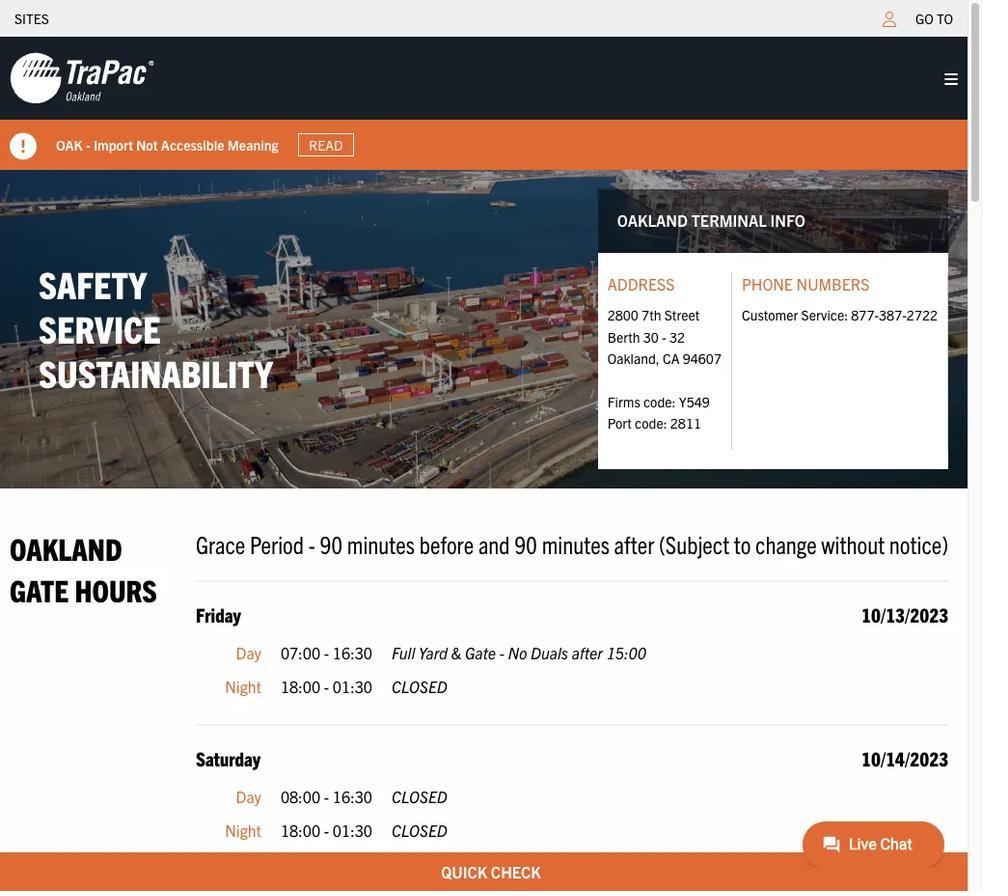 Task type: vqa. For each thing, say whether or not it's contained in the screenshot.
third closed from the bottom
yes



Task type: describe. For each thing, give the bounding box(es) containing it.
saturday
[[196, 746, 261, 770]]

1 horizontal spatial after
[[614, 528, 655, 559]]

2 90 from the left
[[515, 528, 538, 559]]

15:00
[[607, 642, 647, 662]]

duals
[[531, 642, 569, 662]]

closed for saturday
[[392, 821, 448, 840]]

01:30 for saturday
[[333, 821, 373, 840]]

without
[[822, 528, 885, 559]]

oakland terminal info
[[618, 210, 806, 230]]

2722
[[907, 306, 938, 324]]

oakland image
[[10, 51, 154, 105]]

service
[[39, 305, 161, 351]]

light image
[[883, 12, 897, 27]]

read link
[[298, 133, 354, 157]]

oak
[[56, 136, 83, 153]]

day for saturday
[[236, 787, 262, 806]]

berth
[[608, 328, 641, 345]]

16:30 for saturday
[[333, 787, 373, 806]]

07:00 - 16:30
[[281, 642, 373, 662]]

oak - import not accessible meaning
[[56, 136, 279, 153]]

&
[[452, 642, 462, 662]]

(subject
[[659, 528, 730, 559]]

night for saturday
[[225, 821, 262, 840]]

firms code:  y549 port code:  2811
[[608, 393, 710, 432]]

grace
[[196, 528, 246, 559]]

- right oak
[[86, 136, 90, 153]]

07:00
[[281, 642, 321, 662]]

y549
[[679, 393, 710, 410]]

- right 08:00
[[324, 787, 329, 806]]

numbers
[[797, 274, 870, 293]]

notice)
[[890, 528, 949, 559]]

no
[[508, 642, 527, 662]]

2 minutes from the left
[[542, 528, 610, 559]]

32
[[670, 328, 685, 345]]

hours
[[75, 570, 157, 608]]

quick check
[[441, 862, 541, 881]]

accessible
[[161, 136, 224, 153]]

- left no
[[500, 642, 505, 662]]

firms
[[608, 393, 641, 410]]

and
[[479, 528, 510, 559]]

to
[[734, 528, 751, 559]]

go
[[916, 10, 934, 27]]

customer
[[742, 306, 799, 324]]

oakland gate hours
[[10, 529, 157, 608]]

ca
[[663, 349, 680, 367]]

18:00 for saturday
[[281, 821, 321, 840]]

- down 07:00 - 16:30
[[324, 677, 329, 696]]

read
[[309, 136, 343, 153]]

oakland for terminal
[[618, 210, 688, 230]]

- inside 2800 7th street berth 30 - 32 oakland, ca 94607
[[662, 328, 667, 345]]

safety service sustainability
[[39, 261, 273, 395]]

full yard & gate - no duals after 15:00
[[392, 642, 647, 662]]

10/13/2023
[[862, 602, 949, 626]]

08:00
[[281, 787, 321, 806]]

16:30 for friday
[[333, 642, 373, 662]]

day for friday
[[236, 642, 262, 662]]

night for friday
[[225, 677, 262, 696]]

1 vertical spatial code:
[[635, 414, 668, 432]]



Task type: locate. For each thing, give the bounding box(es) containing it.
street
[[665, 306, 700, 324]]

- left 32
[[662, 328, 667, 345]]

closed
[[392, 677, 448, 696], [392, 787, 448, 806], [392, 821, 448, 840]]

1 vertical spatial 16:30
[[333, 787, 373, 806]]

18:00 for friday
[[281, 677, 321, 696]]

1 vertical spatial night
[[225, 821, 262, 840]]

oakland for gate
[[10, 529, 122, 566]]

2 16:30 from the top
[[333, 787, 373, 806]]

minutes
[[347, 528, 415, 559], [542, 528, 610, 559]]

- down 08:00 - 16:30
[[324, 821, 329, 840]]

1 horizontal spatial 90
[[515, 528, 538, 559]]

day down the saturday
[[236, 787, 262, 806]]

phone numbers
[[742, 274, 870, 293]]

16:30 left full in the left bottom of the page
[[333, 642, 373, 662]]

1 horizontal spatial minutes
[[542, 528, 610, 559]]

01:30 down 08:00 - 16:30
[[333, 821, 373, 840]]

port
[[608, 414, 632, 432]]

0 vertical spatial 01:30
[[333, 677, 373, 696]]

gate left hours
[[10, 570, 69, 608]]

before
[[420, 528, 474, 559]]

2811
[[671, 414, 702, 432]]

1 vertical spatial after
[[572, 642, 603, 662]]

1 90 from the left
[[320, 528, 343, 559]]

1 horizontal spatial solid image
[[945, 71, 959, 87]]

1 vertical spatial day
[[236, 787, 262, 806]]

18:00 - 01:30 for saturday
[[281, 821, 373, 840]]

10/14/2023
[[862, 746, 949, 770]]

full
[[392, 642, 415, 662]]

after
[[614, 528, 655, 559], [572, 642, 603, 662]]

1 vertical spatial 01:30
[[333, 821, 373, 840]]

gate
[[10, 570, 69, 608], [465, 642, 496, 662]]

1 18:00 from the top
[[281, 677, 321, 696]]

import
[[94, 136, 133, 153]]

0 vertical spatial solid image
[[945, 71, 959, 87]]

solid image
[[945, 71, 959, 87], [10, 133, 37, 160]]

18:00
[[281, 677, 321, 696], [281, 821, 321, 840]]

2800
[[608, 306, 639, 324]]

16:30
[[333, 642, 373, 662], [333, 787, 373, 806]]

01:30
[[333, 677, 373, 696], [333, 821, 373, 840]]

0 horizontal spatial solid image
[[10, 133, 37, 160]]

1 horizontal spatial oakland
[[618, 210, 688, 230]]

go to
[[916, 10, 954, 27]]

0 horizontal spatial gate
[[10, 570, 69, 608]]

sustainability
[[39, 349, 273, 395]]

info
[[771, 210, 806, 230]]

30
[[644, 328, 659, 345]]

18:00 - 01:30
[[281, 677, 373, 696], [281, 821, 373, 840]]

day
[[236, 642, 262, 662], [236, 787, 262, 806]]

change
[[756, 528, 817, 559]]

night up the saturday
[[225, 677, 262, 696]]

3 closed from the top
[[392, 821, 448, 840]]

grace period - 90 minutes before and 90 minutes after (subject to change without notice)
[[196, 528, 949, 559]]

1 vertical spatial solid image
[[10, 133, 37, 160]]

solid image down to
[[945, 71, 959, 87]]

01:30 for friday
[[333, 677, 373, 696]]

day down friday
[[236, 642, 262, 662]]

1 vertical spatial closed
[[392, 787, 448, 806]]

minutes left before
[[347, 528, 415, 559]]

customer service: 877-387-2722
[[742, 306, 938, 324]]

quick check link
[[0, 852, 983, 891]]

banner containing oak - import not accessible meaning
[[0, 37, 983, 170]]

address
[[608, 274, 675, 293]]

877-
[[852, 306, 880, 324]]

to
[[937, 10, 954, 27]]

01:30 down 07:00 - 16:30
[[333, 677, 373, 696]]

minutes right and
[[542, 528, 610, 559]]

- right 07:00 on the left bottom of page
[[324, 642, 329, 662]]

1 minutes from the left
[[347, 528, 415, 559]]

yard
[[419, 642, 448, 662]]

0 horizontal spatial after
[[572, 642, 603, 662]]

2 01:30 from the top
[[333, 821, 373, 840]]

0 vertical spatial code:
[[644, 393, 676, 410]]

94607
[[683, 349, 722, 367]]

2 18:00 from the top
[[281, 821, 321, 840]]

1 18:00 - 01:30 from the top
[[281, 677, 373, 696]]

code: up 2811
[[644, 393, 676, 410]]

safety
[[39, 261, 147, 307]]

1 01:30 from the top
[[333, 677, 373, 696]]

oakland,
[[608, 349, 660, 367]]

oakland
[[618, 210, 688, 230], [10, 529, 122, 566]]

2 night from the top
[[225, 821, 262, 840]]

check
[[491, 862, 541, 881]]

18:00 - 01:30 for friday
[[281, 677, 373, 696]]

1 vertical spatial oakland
[[10, 529, 122, 566]]

0 vertical spatial day
[[236, 642, 262, 662]]

2 day from the top
[[236, 787, 262, 806]]

1 16:30 from the top
[[333, 642, 373, 662]]

2 closed from the top
[[392, 787, 448, 806]]

service:
[[802, 306, 849, 324]]

phone
[[742, 274, 793, 293]]

period
[[250, 528, 304, 559]]

closed for friday
[[392, 677, 448, 696]]

code: right port
[[635, 414, 668, 432]]

1 closed from the top
[[392, 677, 448, 696]]

1 day from the top
[[236, 642, 262, 662]]

1 vertical spatial 18:00 - 01:30
[[281, 821, 373, 840]]

387-
[[880, 306, 907, 324]]

- right period
[[309, 528, 315, 559]]

18:00 down 08:00
[[281, 821, 321, 840]]

0 horizontal spatial 90
[[320, 528, 343, 559]]

code:
[[644, 393, 676, 410], [635, 414, 668, 432]]

7th
[[642, 306, 662, 324]]

gate inside oakland gate hours
[[10, 570, 69, 608]]

after left (subject
[[614, 528, 655, 559]]

quick
[[441, 862, 488, 881]]

1 vertical spatial 18:00
[[281, 821, 321, 840]]

night
[[225, 677, 262, 696], [225, 821, 262, 840]]

terminal
[[692, 210, 767, 230]]

0 vertical spatial night
[[225, 677, 262, 696]]

2 vertical spatial closed
[[392, 821, 448, 840]]

solid image left oak
[[10, 133, 37, 160]]

0 horizontal spatial oakland
[[10, 529, 122, 566]]

1 vertical spatial gate
[[465, 642, 496, 662]]

oakland inside oakland gate hours
[[10, 529, 122, 566]]

90 right and
[[515, 528, 538, 559]]

oakland up hours
[[10, 529, 122, 566]]

1 night from the top
[[225, 677, 262, 696]]

night down the saturday
[[225, 821, 262, 840]]

friday
[[196, 602, 241, 626]]

oakland up address
[[618, 210, 688, 230]]

banner
[[0, 37, 983, 170]]

1 horizontal spatial gate
[[465, 642, 496, 662]]

2 18:00 - 01:30 from the top
[[281, 821, 373, 840]]

18:00 - 01:30 down 08:00 - 16:30
[[281, 821, 373, 840]]

-
[[86, 136, 90, 153], [662, 328, 667, 345], [309, 528, 315, 559], [324, 642, 329, 662], [500, 642, 505, 662], [324, 677, 329, 696], [324, 787, 329, 806], [324, 821, 329, 840]]

0 vertical spatial 18:00
[[281, 677, 321, 696]]

90 right period
[[320, 528, 343, 559]]

meaning
[[228, 136, 279, 153]]

gate right &
[[465, 642, 496, 662]]

2800 7th street berth 30 - 32 oakland, ca 94607
[[608, 306, 722, 367]]

18:00 - 01:30 down 07:00 - 16:30
[[281, 677, 373, 696]]

16:30 right 08:00
[[333, 787, 373, 806]]

0 vertical spatial gate
[[10, 570, 69, 608]]

08:00 - 16:30
[[281, 787, 373, 806]]

18:00 down 07:00 on the left bottom of page
[[281, 677, 321, 696]]

not
[[136, 136, 158, 153]]

after right duals
[[572, 642, 603, 662]]

0 vertical spatial 18:00 - 01:30
[[281, 677, 373, 696]]

0 vertical spatial after
[[614, 528, 655, 559]]

sites
[[14, 10, 49, 27]]

0 vertical spatial closed
[[392, 677, 448, 696]]

0 vertical spatial 16:30
[[333, 642, 373, 662]]

0 vertical spatial oakland
[[618, 210, 688, 230]]

0 horizontal spatial minutes
[[347, 528, 415, 559]]

90
[[320, 528, 343, 559], [515, 528, 538, 559]]



